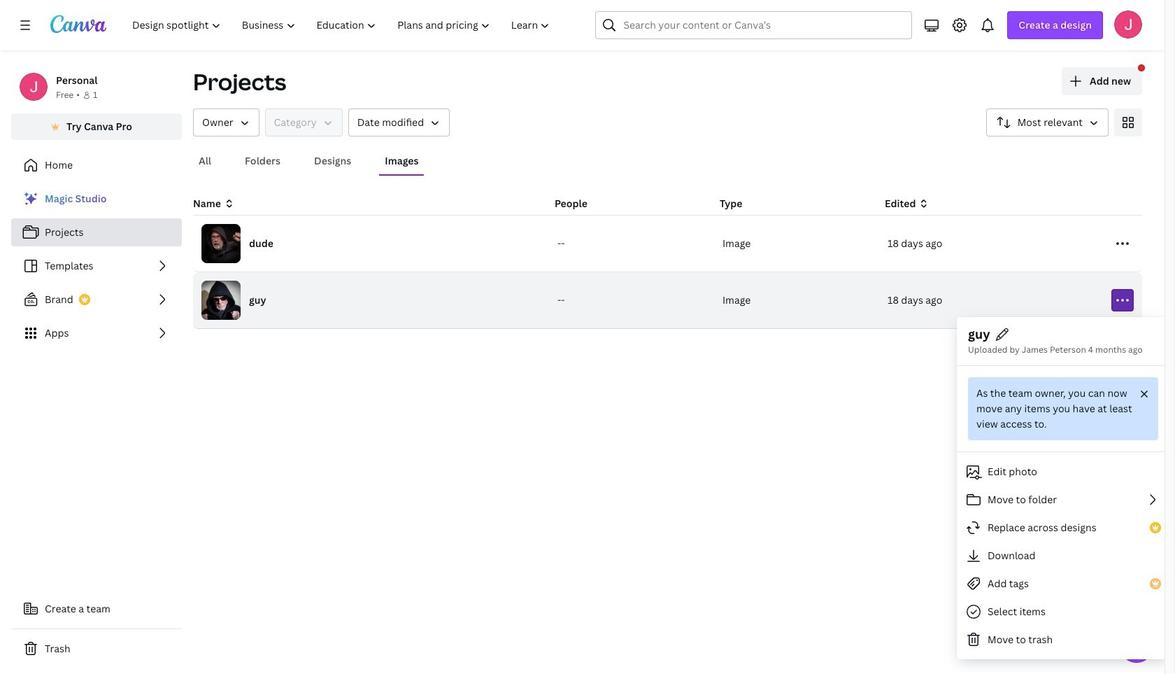 Task type: vqa. For each thing, say whether or not it's contained in the screenshot.
the James Peterson icon
yes



Task type: locate. For each thing, give the bounding box(es) containing it.
None search field
[[596, 11, 913, 39]]

list
[[11, 185, 182, 347]]

Sort by button
[[987, 108, 1109, 136]]

Date modified button
[[348, 108, 450, 136]]

james peterson image
[[1115, 10, 1143, 38]]

Owner button
[[193, 108, 259, 136]]



Task type: describe. For each thing, give the bounding box(es) containing it.
Search search field
[[624, 12, 885, 38]]

top level navigation element
[[123, 11, 562, 39]]

Category button
[[265, 108, 343, 136]]



